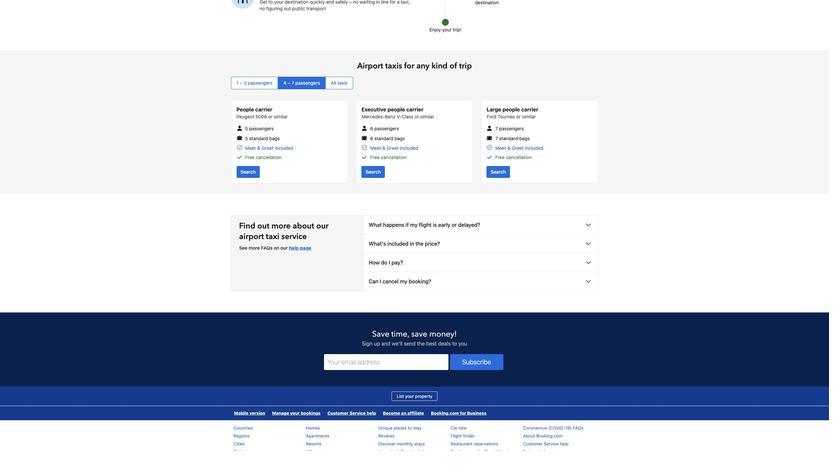 Task type: vqa. For each thing, say whether or not it's contained in the screenshot.


Task type: locate. For each thing, give the bounding box(es) containing it.
0 horizontal spatial –
[[240, 80, 243, 86]]

2 horizontal spatial search
[[491, 169, 506, 175]]

greet down 6 standard bags at the top of the page
[[387, 145, 399, 151]]

meet & greet included down 6 standard bags at the top of the page
[[370, 145, 418, 151]]

1 horizontal spatial i
[[389, 260, 390, 266]]

search button
[[237, 166, 260, 178], [362, 166, 385, 178], [487, 166, 510, 178]]

our right about
[[316, 221, 329, 232]]

2 horizontal spatial for
[[460, 411, 466, 416]]

carrier
[[255, 107, 273, 113], [407, 107, 424, 113], [522, 107, 539, 113]]

greet for executive
[[387, 145, 399, 151]]

to left stay
[[408, 426, 412, 431]]

6 standard bags
[[370, 136, 405, 141]]

help down 19)
[[560, 442, 569, 447]]

out
[[284, 6, 291, 11], [257, 221, 270, 232]]

1 horizontal spatial and
[[382, 341, 391, 347]]

standard down 6 passengers
[[375, 136, 393, 141]]

executive
[[362, 107, 387, 113]]

send
[[404, 341, 416, 347]]

1 horizontal spatial booking.com
[[537, 434, 563, 439]]

passengers up 6 standard bags at the top of the page
[[375, 126, 399, 132]]

passengers right 3
[[248, 80, 273, 86]]

1 vertical spatial to
[[453, 341, 457, 347]]

your
[[274, 0, 284, 5], [442, 27, 452, 33], [405, 394, 414, 399], [290, 411, 300, 416]]

taxis right airport
[[385, 61, 402, 72]]

to inside get to your destination quickly and safely – no waiting in line for a taxi, no figuring out public transport
[[269, 0, 273, 5]]

1 horizontal spatial help
[[367, 411, 376, 416]]

0 horizontal spatial service
[[350, 411, 366, 416]]

people inside executive people carrier mercedes-benz v-class or similar
[[388, 107, 405, 113]]

search button for executive
[[362, 166, 385, 178]]

or right class
[[415, 114, 419, 120]]

taxis for airport
[[385, 61, 402, 72]]

search button for people
[[237, 166, 260, 178]]

carrier up class
[[407, 107, 424, 113]]

what happens if my flight is early or delayed?
[[369, 222, 480, 228]]

free
[[245, 155, 255, 160], [370, 155, 380, 160], [496, 155, 505, 160]]

3 & from the left
[[508, 145, 511, 151]]

1 vertical spatial our
[[281, 245, 288, 251]]

1 horizontal spatial no
[[353, 0, 359, 5]]

people up the tourneo at the top of page
[[503, 107, 520, 113]]

included down 6 standard bags at the top of the page
[[400, 145, 418, 151]]

2 standard from the left
[[375, 136, 393, 141]]

0 horizontal spatial booking airport taxi image
[[231, 0, 255, 9]]

taxis
[[385, 61, 402, 72], [338, 80, 348, 86]]

0 horizontal spatial i
[[380, 279, 381, 285]]

help inside coronavirus (covid-19) faqs about booking.com customer service help
[[560, 442, 569, 447]]

people
[[237, 107, 254, 113]]

for left any at the top
[[404, 61, 415, 72]]

passengers for executive
[[375, 126, 399, 132]]

0 horizontal spatial and
[[326, 0, 334, 5]]

6 down 6 passengers
[[370, 136, 373, 141]]

and right up
[[382, 341, 391, 347]]

0 vertical spatial help
[[289, 245, 299, 251]]

booking.com up car
[[431, 411, 459, 416]]

your for manage your bookings
[[290, 411, 300, 416]]

0 horizontal spatial customer service help link
[[324, 407, 380, 421]]

0 vertical spatial service
[[350, 411, 366, 416]]

2 free from the left
[[370, 155, 380, 160]]

0 vertical spatial customer
[[328, 411, 349, 416]]

0 horizontal spatial meet
[[245, 145, 256, 151]]

1 horizontal spatial my
[[410, 222, 418, 228]]

1 horizontal spatial &
[[382, 145, 386, 151]]

airport
[[239, 232, 264, 242]]

service inside navigation
[[350, 411, 366, 416]]

faqs
[[261, 245, 273, 251], [573, 426, 584, 431]]

2 horizontal spatial meet
[[496, 145, 506, 151]]

– for 1 – 3 passengers
[[240, 80, 243, 86]]

for left business
[[460, 411, 466, 416]]

is
[[433, 222, 437, 228]]

meet for people
[[245, 145, 256, 151]]

1 horizontal spatial –
[[288, 80, 290, 86]]

0 horizontal spatial free
[[245, 155, 255, 160]]

1 horizontal spatial faqs
[[573, 426, 584, 431]]

the inside dropdown button
[[416, 241, 424, 247]]

5 down 5 passengers
[[245, 136, 248, 141]]

similar inside large people carrier ford tourneo or similar
[[522, 114, 536, 120]]

cities link
[[234, 442, 245, 447]]

1 vertical spatial for
[[404, 61, 415, 72]]

a
[[397, 0, 400, 5]]

and
[[326, 0, 334, 5], [382, 341, 391, 347]]

2 similar from the left
[[421, 114, 434, 120]]

i
[[389, 260, 390, 266], [380, 279, 381, 285]]

help inside find out more about our airport taxi service see more faqs on our help page
[[289, 245, 299, 251]]

1 vertical spatial customer service help link
[[523, 442, 569, 447]]

carrier inside large people carrier ford tourneo or similar
[[522, 107, 539, 113]]

homes
[[306, 426, 320, 431]]

places
[[394, 426, 407, 431]]

customer service help link for about booking.com
[[523, 442, 569, 447]]

1 horizontal spatial free
[[370, 155, 380, 160]]

0 horizontal spatial help
[[289, 245, 299, 251]]

0 vertical spatial no
[[353, 0, 359, 5]]

coronavirus (covid-19) faqs about booking.com customer service help
[[523, 426, 584, 447]]

carrier inside people carrier peugeot 5008 or similar
[[255, 107, 273, 113]]

7 passengers
[[496, 126, 524, 132]]

2 booking airport taxi image from the left
[[439, 0, 578, 29]]

and left safely on the left top
[[326, 0, 334, 5]]

navigation containing mobile version
[[231, 407, 490, 421]]

i right the do
[[389, 260, 390, 266]]

taxis for all
[[338, 80, 348, 86]]

or inside large people carrier ford tourneo or similar
[[517, 114, 521, 120]]

free down 5 standard bags
[[245, 155, 255, 160]]

our right on
[[281, 245, 288, 251]]

finder
[[463, 434, 475, 439]]

for left a
[[390, 0, 396, 5]]

bags for executive people carrier
[[395, 136, 405, 141]]

help left become
[[367, 411, 376, 416]]

meet & greet included down 5 standard bags
[[245, 145, 293, 151]]

1 meet & greet included from the left
[[245, 145, 293, 151]]

1 horizontal spatial booking airport taxi image
[[439, 0, 578, 29]]

version
[[250, 411, 265, 416]]

– right 1
[[240, 80, 243, 86]]

bags down 6 passengers
[[395, 136, 405, 141]]

up
[[374, 341, 380, 347]]

– right safely on the left top
[[349, 0, 352, 5]]

2 horizontal spatial –
[[349, 0, 352, 5]]

or right early
[[452, 222, 457, 228]]

0 vertical spatial and
[[326, 0, 334, 5]]

2 carrier from the left
[[407, 107, 424, 113]]

0 horizontal spatial bags
[[269, 136, 280, 141]]

and inside the save time, save money! sign up and we'll send the best deals to you
[[382, 341, 391, 347]]

6 for 6 passengers
[[370, 126, 373, 132]]

to right get
[[269, 0, 273, 5]]

3 cancellation from the left
[[506, 155, 532, 160]]

0 horizontal spatial in
[[376, 0, 380, 5]]

service inside coronavirus (covid-19) faqs about booking.com customer service help
[[544, 442, 559, 447]]

0 vertical spatial taxis
[[385, 61, 402, 72]]

0 horizontal spatial meet & greet included
[[245, 145, 293, 151]]

bags down 7 passengers
[[520, 136, 530, 141]]

1 vertical spatial i
[[380, 279, 381, 285]]

7 right the "4"
[[292, 80, 294, 86]]

help
[[289, 245, 299, 251], [367, 411, 376, 416], [560, 442, 569, 447]]

manage your bookings
[[272, 411, 321, 416]]

free for people
[[245, 155, 255, 160]]

countries
[[234, 426, 253, 431]]

find out more about our airport taxi service see more faqs on our help page
[[239, 221, 329, 251]]

0 horizontal spatial taxis
[[338, 80, 348, 86]]

greet for large
[[512, 145, 524, 151]]

your inside get to your destination quickly and safely – no waiting in line for a taxi, no figuring out public transport
[[274, 0, 284, 5]]

2 horizontal spatial carrier
[[522, 107, 539, 113]]

standard for executive
[[375, 136, 393, 141]]

5 down peugeot
[[245, 126, 248, 132]]

meet for executive
[[370, 145, 381, 151]]

1 horizontal spatial to
[[408, 426, 412, 431]]

3 free from the left
[[496, 155, 505, 160]]

2 greet from the left
[[387, 145, 399, 151]]

meet down 6 standard bags at the top of the page
[[370, 145, 381, 151]]

2 horizontal spatial cancellation
[[506, 155, 532, 160]]

1 horizontal spatial service
[[544, 442, 559, 447]]

business
[[467, 411, 487, 416]]

3 meet & greet included from the left
[[496, 145, 544, 151]]

2 & from the left
[[382, 145, 386, 151]]

0 horizontal spatial for
[[390, 0, 396, 5]]

people up v-
[[388, 107, 405, 113]]

can
[[369, 279, 379, 285]]

1 search from the left
[[241, 169, 256, 175]]

similar inside executive people carrier mercedes-benz v-class or similar
[[421, 114, 434, 120]]

customer inside navigation
[[328, 411, 349, 416]]

1 & from the left
[[257, 145, 261, 151]]

7 down 7 passengers
[[496, 136, 498, 141]]

–
[[349, 0, 352, 5], [240, 80, 243, 86], [288, 80, 290, 86]]

0 horizontal spatial search button
[[237, 166, 260, 178]]

& down 7 standard bags
[[508, 145, 511, 151]]

2 vertical spatial to
[[408, 426, 412, 431]]

2 cancellation from the left
[[381, 155, 407, 160]]

faqs right 19)
[[573, 426, 584, 431]]

meet down 7 standard bags
[[496, 145, 506, 151]]

meet & greet included down 7 standard bags
[[496, 145, 544, 151]]

or inside people carrier peugeot 5008 or similar
[[268, 114, 273, 120]]

1 horizontal spatial meet
[[370, 145, 381, 151]]

0 vertical spatial out
[[284, 6, 291, 11]]

greet for people
[[262, 145, 274, 151]]

for inside get to your destination quickly and safely – no waiting in line for a taxi, no figuring out public transport
[[390, 0, 396, 5]]

3 greet from the left
[[512, 145, 524, 151]]

free down 7 standard bags
[[496, 155, 505, 160]]

free cancellation down 6 standard bags at the top of the page
[[370, 155, 407, 160]]

similar right class
[[421, 114, 434, 120]]

0 horizontal spatial more
[[249, 245, 260, 251]]

carrier up the 5008
[[255, 107, 273, 113]]

1 people from the left
[[388, 107, 405, 113]]

1 horizontal spatial similar
[[421, 114, 434, 120]]

3 standard from the left
[[499, 136, 518, 141]]

1 vertical spatial service
[[544, 442, 559, 447]]

0 horizontal spatial no
[[260, 6, 265, 11]]

my right cancel
[[400, 279, 408, 285]]

free cancellation down 5 standard bags
[[245, 155, 282, 160]]

in left line
[[376, 0, 380, 5]]

passengers up 5 standard bags
[[249, 126, 274, 132]]

free down 6 standard bags at the top of the page
[[370, 155, 380, 160]]

executive people carrier mercedes-benz v-class or similar
[[362, 107, 434, 120]]

your left trip!
[[442, 27, 452, 33]]

to
[[269, 0, 273, 5], [453, 341, 457, 347], [408, 426, 412, 431]]

more up on
[[272, 221, 291, 232]]

to inside the save time, save money! sign up and we'll send the best deals to you
[[453, 341, 457, 347]]

passengers for large
[[499, 126, 524, 132]]

0 horizontal spatial free cancellation
[[245, 155, 282, 160]]

my inside dropdown button
[[400, 279, 408, 285]]

similar right the 5008
[[274, 114, 288, 120]]

1 similar from the left
[[274, 114, 288, 120]]

cancellation down 7 standard bags
[[506, 155, 532, 160]]

meet for large
[[496, 145, 506, 151]]

included for large people carrier
[[525, 145, 544, 151]]

1 standard from the left
[[249, 136, 268, 141]]

0 vertical spatial customer service help link
[[324, 407, 380, 421]]

your inside list your property link
[[405, 394, 414, 399]]

carrier up 7 passengers
[[522, 107, 539, 113]]

1 horizontal spatial bags
[[395, 136, 405, 141]]

1 meet from the left
[[245, 145, 256, 151]]

how
[[369, 260, 380, 266]]

0 vertical spatial the
[[416, 241, 424, 247]]

3 similar from the left
[[522, 114, 536, 120]]

countries link
[[234, 426, 253, 431]]

6 down the mercedes-
[[370, 126, 373, 132]]

no left the waiting
[[353, 0, 359, 5]]

2 search from the left
[[366, 169, 381, 175]]

airport
[[357, 61, 383, 72]]

1 search button from the left
[[237, 166, 260, 178]]

stays
[[415, 442, 425, 447]]

0 horizontal spatial out
[[257, 221, 270, 232]]

bags
[[269, 136, 280, 141], [395, 136, 405, 141], [520, 136, 530, 141]]

2 horizontal spatial greet
[[512, 145, 524, 151]]

flight
[[451, 434, 462, 439]]

your up 'figuring' at the left top
[[274, 0, 284, 5]]

people inside large people carrier ford tourneo or similar
[[503, 107, 520, 113]]

0 horizontal spatial carrier
[[255, 107, 273, 113]]

the left price?
[[416, 241, 424, 247]]

3 search button from the left
[[487, 166, 510, 178]]

3 bags from the left
[[520, 136, 530, 141]]

in left price?
[[410, 241, 414, 247]]

2 horizontal spatial similar
[[522, 114, 536, 120]]

1 6 from the top
[[370, 126, 373, 132]]

0 vertical spatial 7
[[292, 80, 294, 86]]

subscribe
[[463, 359, 491, 366]]

included up pay?
[[388, 241, 409, 247]]

what happens if my flight is early or delayed? button
[[364, 216, 598, 234]]

1 horizontal spatial in
[[410, 241, 414, 247]]

passengers up 7 standard bags
[[499, 126, 524, 132]]

1 bags from the left
[[269, 136, 280, 141]]

customer inside coronavirus (covid-19) faqs about booking.com customer service help
[[523, 442, 543, 447]]

taxis inside the sort results by element
[[338, 80, 348, 86]]

search for people
[[241, 169, 256, 175]]

search for executive
[[366, 169, 381, 175]]

free cancellation
[[245, 155, 282, 160], [370, 155, 407, 160], [496, 155, 532, 160]]

included down 7 standard bags
[[525, 145, 544, 151]]

7 down the ford
[[496, 126, 498, 132]]

1 horizontal spatial for
[[404, 61, 415, 72]]

& down 6 standard bags at the top of the page
[[382, 145, 386, 151]]

customer
[[328, 411, 349, 416], [523, 442, 543, 447]]

standard down 7 passengers
[[499, 136, 518, 141]]

taxi
[[266, 232, 280, 242]]

passengers
[[248, 80, 273, 86], [296, 80, 320, 86], [249, 126, 274, 132], [375, 126, 399, 132], [499, 126, 524, 132]]

2 bags from the left
[[395, 136, 405, 141]]

your right manage
[[290, 411, 300, 416]]

save time, save money! sign up and we'll send the best deals to you
[[362, 329, 467, 347]]

&
[[257, 145, 261, 151], [382, 145, 386, 151], [508, 145, 511, 151]]

2 search button from the left
[[362, 166, 385, 178]]

0 horizontal spatial customer
[[328, 411, 349, 416]]

meet down 5 standard bags
[[245, 145, 256, 151]]

0 vertical spatial in
[[376, 0, 380, 5]]

1 greet from the left
[[262, 145, 274, 151]]

0 horizontal spatial cancellation
[[256, 155, 282, 160]]

list your property
[[397, 394, 433, 399]]

1 vertical spatial booking.com
[[537, 434, 563, 439]]

0 horizontal spatial faqs
[[261, 245, 273, 251]]

faqs left on
[[261, 245, 273, 251]]

0 vertical spatial faqs
[[261, 245, 273, 251]]

greet down 5 standard bags
[[262, 145, 274, 151]]

and inside get to your destination quickly and safely – no waiting in line for a taxi, no figuring out public transport
[[326, 0, 334, 5]]

1 vertical spatial in
[[410, 241, 414, 247]]

1 horizontal spatial more
[[272, 221, 291, 232]]

customer down about
[[523, 442, 543, 447]]

cancellation down 5 standard bags
[[256, 155, 282, 160]]

included for people carrier
[[275, 145, 293, 151]]

become an affiliate link
[[380, 407, 428, 421]]

1 free cancellation from the left
[[245, 155, 282, 160]]

booking airport taxi image
[[231, 0, 255, 9], [439, 0, 578, 29]]

help inside navigation
[[367, 411, 376, 416]]

1 carrier from the left
[[255, 107, 273, 113]]

to left you
[[453, 341, 457, 347]]

standard for people
[[249, 136, 268, 141]]

my right if
[[410, 222, 418, 228]]

greet down 7 standard bags
[[512, 145, 524, 151]]

2 meet from the left
[[370, 145, 381, 151]]

3
[[244, 80, 247, 86]]

save time, save money! footer
[[0, 313, 830, 452]]

0 vertical spatial i
[[389, 260, 390, 266]]

hire
[[459, 426, 467, 431]]

free cancellation for executive
[[370, 155, 407, 160]]

help down the service
[[289, 245, 299, 251]]

your for enjoy your trip!
[[442, 27, 452, 33]]

1 cancellation from the left
[[256, 155, 282, 160]]

1 horizontal spatial people
[[503, 107, 520, 113]]

& down 5 standard bags
[[257, 145, 261, 151]]

7 standard bags
[[496, 136, 530, 141]]

included down 5 standard bags
[[275, 145, 293, 151]]

1 horizontal spatial taxis
[[385, 61, 402, 72]]

0 horizontal spatial people
[[388, 107, 405, 113]]

1 vertical spatial help
[[367, 411, 376, 416]]

1 horizontal spatial customer
[[523, 442, 543, 447]]

i right can at the left of the page
[[380, 279, 381, 285]]

delayed?
[[458, 222, 480, 228]]

1 vertical spatial my
[[400, 279, 408, 285]]

can i cancel my booking?
[[369, 279, 431, 285]]

0 vertical spatial 5
[[245, 126, 248, 132]]

1 horizontal spatial search
[[366, 169, 381, 175]]

out down destination
[[284, 6, 291, 11]]

i inside dropdown button
[[380, 279, 381, 285]]

bags down 5 passengers
[[269, 136, 280, 141]]

more right the "see"
[[249, 245, 260, 251]]

1 vertical spatial faqs
[[573, 426, 584, 431]]

2 free cancellation from the left
[[370, 155, 407, 160]]

cancellation for large
[[506, 155, 532, 160]]

mobile version
[[234, 411, 265, 416]]

2 horizontal spatial standard
[[499, 136, 518, 141]]

7 for 7 standard bags
[[496, 136, 498, 141]]

2 horizontal spatial help
[[560, 442, 569, 447]]

faqs inside coronavirus (covid-19) faqs about booking.com customer service help
[[573, 426, 584, 431]]

2 horizontal spatial free cancellation
[[496, 155, 532, 160]]

– right the "4"
[[288, 80, 290, 86]]

save
[[372, 329, 390, 340]]

3 meet from the left
[[496, 145, 506, 151]]

your right list
[[405, 394, 414, 399]]

reviews link
[[379, 434, 395, 439]]

carrier inside executive people carrier mercedes-benz v-class or similar
[[407, 107, 424, 113]]

customer right bookings
[[328, 411, 349, 416]]

3 search from the left
[[491, 169, 506, 175]]

7 for 7 passengers
[[496, 126, 498, 132]]

people
[[388, 107, 405, 113], [503, 107, 520, 113]]

your inside manage your bookings 'link'
[[290, 411, 300, 416]]

my inside dropdown button
[[410, 222, 418, 228]]

no down get
[[260, 6, 265, 11]]

0 horizontal spatial our
[[281, 245, 288, 251]]

or right the 5008
[[268, 114, 273, 120]]

out inside find out more about our airport taxi service see more faqs on our help page
[[257, 221, 270, 232]]

5 passengers
[[245, 126, 274, 132]]

faqs inside find out more about our airport taxi service see more faqs on our help page
[[261, 245, 273, 251]]

how do i pay?
[[369, 260, 403, 266]]

navigation
[[231, 407, 490, 421]]

0 vertical spatial to
[[269, 0, 273, 5]]

the down the save
[[417, 341, 425, 347]]

destination
[[285, 0, 309, 5]]

1 horizontal spatial customer service help link
[[523, 442, 569, 447]]

for
[[390, 0, 396, 5], [404, 61, 415, 72], [460, 411, 466, 416]]

bags for large people carrier
[[520, 136, 530, 141]]

3 free cancellation from the left
[[496, 155, 532, 160]]

what's included in the price?
[[369, 241, 440, 247]]

unique places to stay reviews discover monthly stays
[[379, 426, 425, 447]]

2 5 from the top
[[245, 136, 248, 141]]

2 horizontal spatial &
[[508, 145, 511, 151]]

more
[[272, 221, 291, 232], [249, 245, 260, 251]]

2 people from the left
[[503, 107, 520, 113]]

booking.com down "coronavirus (covid-19) faqs" link
[[537, 434, 563, 439]]

cancellation down 6 standard bags at the top of the page
[[381, 155, 407, 160]]

bookings
[[301, 411, 321, 416]]

free for executive
[[370, 155, 380, 160]]

get
[[260, 0, 267, 5]]

booking?
[[409, 279, 431, 285]]

2 meet & greet included from the left
[[370, 145, 418, 151]]

list your property link
[[392, 392, 438, 401]]

2 6 from the top
[[370, 136, 373, 141]]

find
[[239, 221, 255, 232]]

similar right the tourneo at the top of page
[[522, 114, 536, 120]]

2 horizontal spatial search button
[[487, 166, 510, 178]]

1 horizontal spatial meet & greet included
[[370, 145, 418, 151]]

1 5 from the top
[[245, 126, 248, 132]]

1 horizontal spatial cancellation
[[381, 155, 407, 160]]

in inside dropdown button
[[410, 241, 414, 247]]

0 horizontal spatial similar
[[274, 114, 288, 120]]

people carrier peugeot 5008 or similar
[[237, 107, 288, 120]]

my
[[410, 222, 418, 228], [400, 279, 408, 285]]

1 free from the left
[[245, 155, 255, 160]]

the inside the save time, save money! sign up and we'll send the best deals to you
[[417, 341, 425, 347]]

standard down 5 passengers
[[249, 136, 268, 141]]

taxis right all
[[338, 80, 348, 86]]

class
[[402, 114, 414, 120]]

& for executive
[[382, 145, 386, 151]]

out right find
[[257, 221, 270, 232]]

1 vertical spatial the
[[417, 341, 425, 347]]

benz
[[385, 114, 396, 120]]

countries regions cities
[[234, 426, 253, 447]]

free cancellation down 7 standard bags
[[496, 155, 532, 160]]

3 carrier from the left
[[522, 107, 539, 113]]

or right the tourneo at the top of page
[[517, 114, 521, 120]]

0 horizontal spatial greet
[[262, 145, 274, 151]]

0 horizontal spatial my
[[400, 279, 408, 285]]

in inside get to your destination quickly and safely – no waiting in line for a taxi, no figuring out public transport
[[376, 0, 380, 5]]

included for executive people carrier
[[400, 145, 418, 151]]

0 vertical spatial for
[[390, 0, 396, 5]]

1 vertical spatial and
[[382, 341, 391, 347]]



Task type: describe. For each thing, give the bounding box(es) containing it.
free for large
[[496, 155, 505, 160]]

navigation inside save time, save money! footer
[[231, 407, 490, 421]]

0 horizontal spatial booking.com
[[431, 411, 459, 416]]

booking.com for business
[[431, 411, 487, 416]]

meet & greet included for large
[[496, 145, 544, 151]]

trip
[[459, 61, 472, 72]]

money!
[[430, 329, 457, 340]]

enjoy
[[430, 27, 441, 33]]

taxi,
[[401, 0, 410, 5]]

large people carrier ford tourneo or similar
[[487, 107, 539, 120]]

cancel
[[383, 279, 399, 285]]

to inside unique places to stay reviews discover monthly stays
[[408, 426, 412, 431]]

out inside get to your destination quickly and safely – no waiting in line for a taxi, no figuring out public transport
[[284, 6, 291, 11]]

can i cancel my booking? button
[[364, 273, 598, 291]]

1
[[237, 80, 239, 86]]

any
[[417, 61, 430, 72]]

save
[[411, 329, 428, 340]]

large
[[487, 107, 502, 113]]

about
[[293, 221, 314, 232]]

6 for 6 standard bags
[[370, 136, 373, 141]]

all
[[331, 80, 336, 86]]

search button for large
[[487, 166, 510, 178]]

manage
[[272, 411, 289, 416]]

price?
[[425, 241, 440, 247]]

about booking.com link
[[523, 434, 563, 439]]

4
[[284, 80, 287, 86]]

free cancellation for people
[[245, 155, 282, 160]]

free cancellation for large
[[496, 155, 532, 160]]

reservations
[[474, 442, 499, 447]]

4 – 7 passengers
[[284, 80, 320, 86]]

included inside dropdown button
[[388, 241, 409, 247]]

passengers right the "4"
[[296, 80, 320, 86]]

regions link
[[234, 434, 250, 439]]

tourneo
[[498, 114, 515, 120]]

people for large
[[503, 107, 520, 113]]

or inside dropdown button
[[452, 222, 457, 228]]

discover
[[379, 442, 396, 447]]

unique
[[379, 426, 393, 431]]

cancellation for people
[[256, 155, 282, 160]]

my for booking?
[[400, 279, 408, 285]]

affiliate
[[408, 411, 424, 416]]

i inside dropdown button
[[389, 260, 390, 266]]

meet & greet included for people
[[245, 145, 293, 151]]

search for large
[[491, 169, 506, 175]]

discover monthly stays link
[[379, 442, 425, 447]]

– inside get to your destination quickly and safely – no waiting in line for a taxi, no figuring out public transport
[[349, 0, 352, 5]]

pay?
[[392, 260, 403, 266]]

1 vertical spatial more
[[249, 245, 260, 251]]

manage your bookings link
[[269, 407, 324, 421]]

if
[[406, 222, 409, 228]]

people for executive
[[388, 107, 405, 113]]

early
[[439, 222, 451, 228]]

standard for large
[[499, 136, 518, 141]]

or inside executive people carrier mercedes-benz v-class or similar
[[415, 114, 419, 120]]

trip!
[[453, 27, 462, 33]]

service
[[281, 232, 307, 242]]

do
[[381, 260, 388, 266]]

monthly
[[397, 442, 413, 447]]

7 inside the sort results by element
[[292, 80, 294, 86]]

what's included in the price? button
[[364, 235, 598, 253]]

5 for 5 standard bags
[[245, 136, 248, 141]]

line
[[381, 0, 389, 5]]

coronavirus (covid-19) faqs link
[[523, 426, 584, 431]]

1 booking airport taxi image from the left
[[231, 0, 255, 9]]

safely
[[336, 0, 348, 5]]

of
[[450, 61, 457, 72]]

19)
[[566, 426, 572, 431]]

passengers for people
[[249, 126, 274, 132]]

carrier for large people carrier
[[522, 107, 539, 113]]

deals
[[438, 341, 451, 347]]

carrier for executive people carrier
[[407, 107, 424, 113]]

for inside save time, save money! footer
[[460, 411, 466, 416]]

restaurant reservations link
[[451, 442, 499, 447]]

v-
[[397, 114, 402, 120]]

become an affiliate
[[383, 411, 424, 416]]

5 for 5 passengers
[[245, 126, 248, 132]]

regions
[[234, 434, 250, 439]]

my for flight
[[410, 222, 418, 228]]

& for large
[[508, 145, 511, 151]]

flight finder link
[[451, 434, 475, 439]]

5 standard bags
[[245, 136, 280, 141]]

page
[[300, 245, 311, 251]]

subscribe button
[[450, 355, 504, 371]]

how do i pay? button
[[364, 254, 598, 272]]

homes apartments resorts
[[306, 426, 329, 447]]

booking.com for business link
[[428, 407, 490, 421]]

– for 4 – 7 passengers
[[288, 80, 290, 86]]

airport taxis for any kind of trip
[[357, 61, 472, 72]]

flight
[[419, 222, 432, 228]]

kind
[[432, 61, 448, 72]]

what's
[[369, 241, 386, 247]]

enjoy your trip!
[[430, 27, 462, 33]]

bags for people carrier
[[269, 136, 280, 141]]

sign
[[362, 341, 373, 347]]

get to your destination quickly and safely – no waiting in line for a taxi, no figuring out public transport
[[260, 0, 410, 11]]

sort results by element
[[231, 77, 599, 90]]

cities
[[234, 442, 245, 447]]

your for list your property
[[405, 394, 414, 399]]

1 horizontal spatial our
[[316, 221, 329, 232]]

booking.com inside coronavirus (covid-19) faqs about booking.com customer service help
[[537, 434, 563, 439]]

peugeot
[[237, 114, 254, 120]]

5008
[[256, 114, 267, 120]]

figuring
[[266, 6, 283, 11]]

help page link
[[289, 245, 311, 251]]

ford
[[487, 114, 497, 120]]

cancellation for executive
[[381, 155, 407, 160]]

Your email address email field
[[324, 355, 449, 371]]

meet & greet included for executive
[[370, 145, 418, 151]]

resorts
[[306, 442, 321, 447]]

customer service help link for manage your bookings
[[324, 407, 380, 421]]

stay
[[413, 426, 422, 431]]

& for people
[[257, 145, 261, 151]]

similar inside people carrier peugeot 5008 or similar
[[274, 114, 288, 120]]

1 vertical spatial no
[[260, 6, 265, 11]]

about
[[523, 434, 536, 439]]

happens
[[383, 222, 405, 228]]

list
[[397, 394, 404, 399]]



